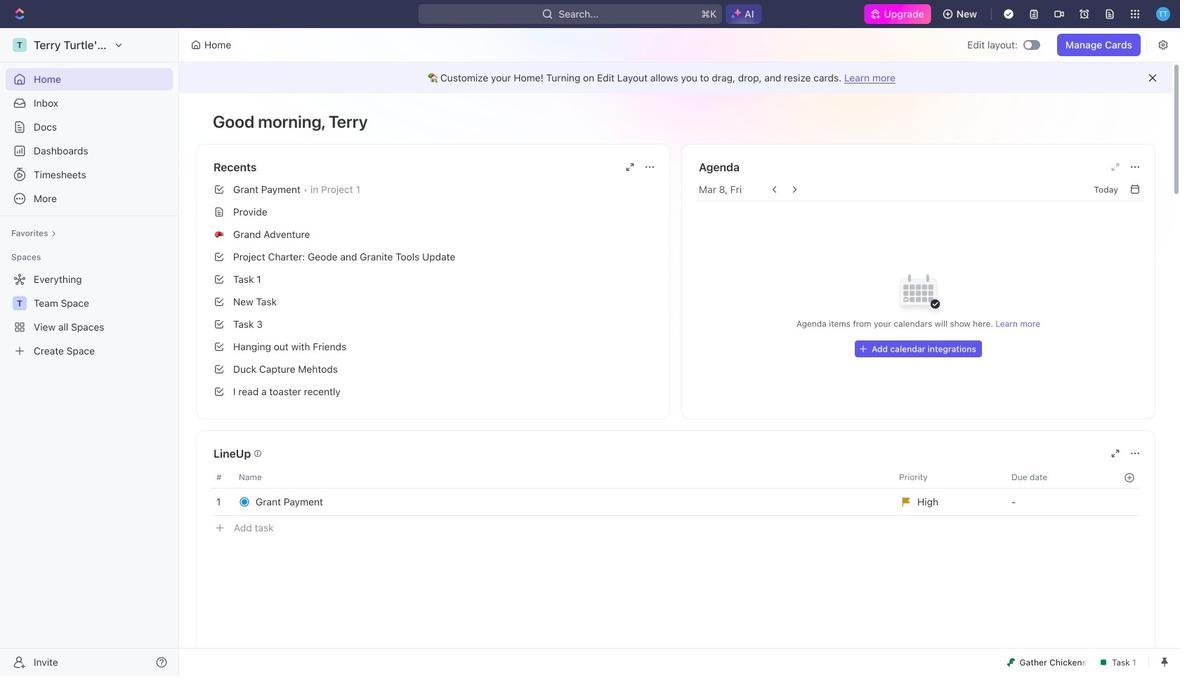 Task type: locate. For each thing, give the bounding box(es) containing it.
terry turtle's workspace, , element
[[13, 38, 27, 52]]

team space, , element
[[13, 297, 27, 311]]

tree
[[6, 268, 173, 363]]

drumstick bite image
[[1007, 659, 1016, 667]]

sidebar navigation
[[0, 28, 182, 677]]

alert
[[179, 63, 1173, 93]]



Task type: vqa. For each thing, say whether or not it's contained in the screenshot.
the drumstick bite icon at the bottom
yes



Task type: describe. For each thing, give the bounding box(es) containing it.
tree inside sidebar navigation
[[6, 268, 173, 363]]



